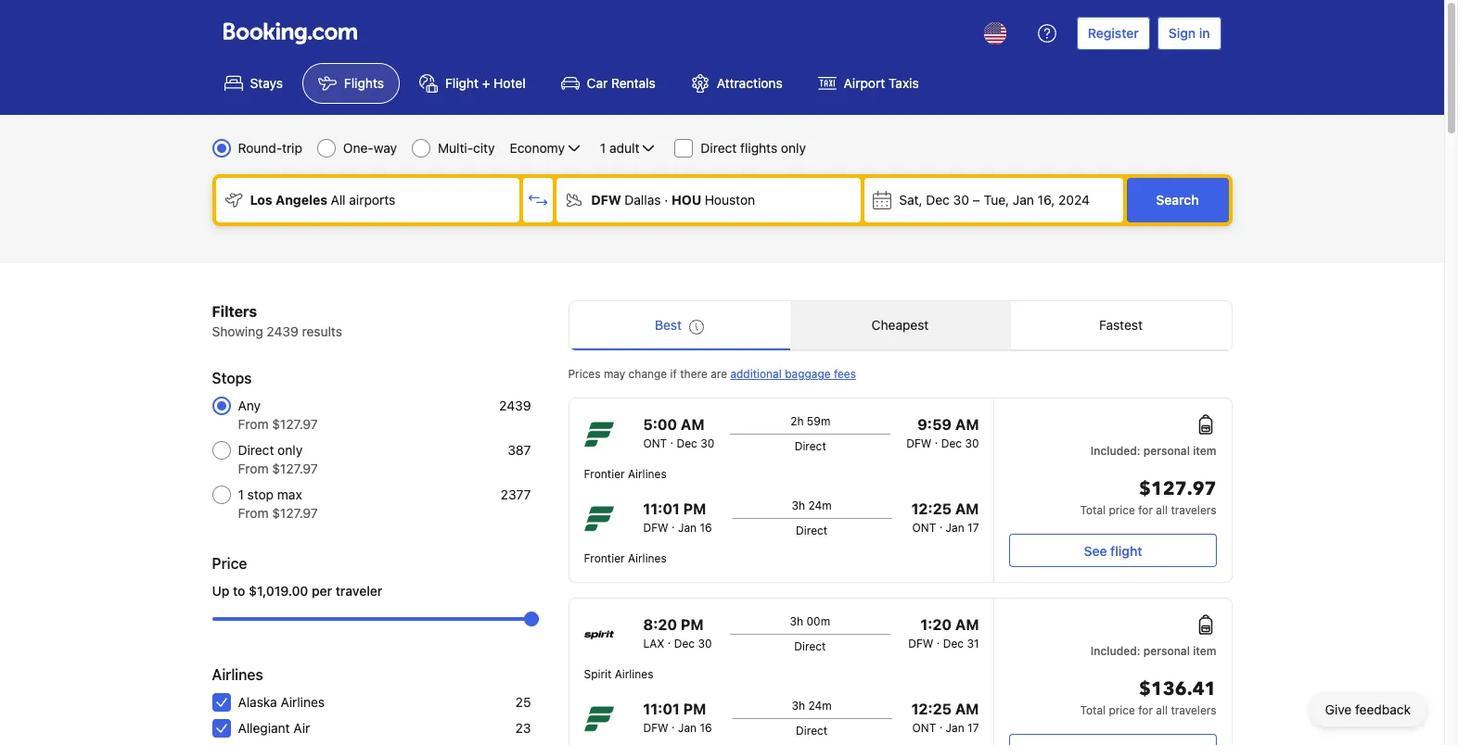 Task type: locate. For each thing, give the bounding box(es) containing it.
1 11:01 pm dfw . jan 16 from the top
[[643, 501, 712, 535]]

1 vertical spatial personal
[[1144, 645, 1190, 659]]

2 17 from the top
[[967, 722, 979, 736]]

1 inside 1 stop max from $127.97
[[238, 487, 244, 503]]

included: up $136.41 total price for all travelers
[[1091, 645, 1140, 659]]

travelers inside $127.97 total price for all travelers
[[1171, 504, 1216, 518]]

3h down 2h
[[792, 499, 805, 513]]

1 frontier airlines from the top
[[584, 467, 667, 481]]

airlines right spirit
[[615, 668, 653, 682]]

1 all from the top
[[1156, 504, 1168, 518]]

included: for 9:59 am
[[1091, 444, 1140, 458]]

0 vertical spatial 11:01
[[643, 501, 680, 518]]

1 left adult
[[600, 140, 606, 156]]

for inside $127.97 total price for all travelers
[[1138, 504, 1153, 518]]

sat, dec 30 – tue, jan 16, 2024
[[899, 192, 1090, 208]]

give feedback button
[[1310, 694, 1426, 727]]

dec down 5:00
[[677, 437, 697, 451]]

price inside $136.41 total price for all travelers
[[1109, 704, 1135, 718]]

3h
[[792, 499, 805, 513], [790, 615, 803, 629], [792, 699, 805, 713]]

16 for 5:00 am
[[700, 521, 712, 535]]

1 vertical spatial 3h 24m
[[792, 699, 832, 713]]

. inside 9:59 am dfw . dec 30
[[935, 433, 938, 447]]

24m down 00m on the bottom of the page
[[808, 699, 832, 713]]

1 vertical spatial 17
[[967, 722, 979, 736]]

from down stop
[[238, 506, 269, 521]]

fees
[[834, 367, 856, 381]]

11:01 for 8:20
[[643, 701, 680, 718]]

prices may change if there are additional baggage fees
[[568, 367, 856, 381]]

price for $136.41
[[1109, 704, 1135, 718]]

may
[[604, 367, 625, 381]]

baggage
[[785, 367, 831, 381]]

2 total from the top
[[1080, 704, 1106, 718]]

0 vertical spatial item
[[1193, 444, 1216, 458]]

personal up $136.41
[[1144, 645, 1190, 659]]

tab list
[[569, 301, 1231, 352]]

frontier airlines up "8:20"
[[584, 552, 667, 566]]

only
[[781, 140, 806, 156], [278, 442, 303, 458]]

1 vertical spatial item
[[1193, 645, 1216, 659]]

0 vertical spatial 12:25 am ont . jan 17
[[911, 501, 979, 535]]

0 vertical spatial 12:25
[[911, 501, 952, 518]]

dec inside 8:20 pm lax . dec 30
[[674, 637, 695, 651]]

0 vertical spatial price
[[1109, 504, 1135, 518]]

included: up $127.97 total price for all travelers
[[1091, 444, 1140, 458]]

from up stop
[[238, 461, 269, 477]]

cheapest button
[[790, 301, 1011, 350]]

0 vertical spatial 17
[[967, 521, 979, 535]]

from inside 'any from $127.97'
[[238, 416, 269, 432]]

3h down 3h 00m
[[792, 699, 805, 713]]

2 item from the top
[[1193, 645, 1216, 659]]

0 vertical spatial pm
[[683, 501, 706, 518]]

all up 'see flight' button
[[1156, 504, 1168, 518]]

2 12:25 am ont . jan 17 from the top
[[911, 701, 979, 736]]

2 travelers from the top
[[1171, 704, 1216, 718]]

3h left 00m on the bottom of the page
[[790, 615, 803, 629]]

1 vertical spatial 24m
[[808, 699, 832, 713]]

2 for from the top
[[1138, 704, 1153, 718]]

12:25 down 9:59 am dfw . dec 30
[[911, 501, 952, 518]]

3h 24m for 1:20
[[792, 699, 832, 713]]

am inside 1:20 am dfw . dec 31
[[955, 617, 979, 634]]

showing
[[212, 324, 263, 339]]

0 vertical spatial included:
[[1091, 444, 1140, 458]]

16 for 8:20 pm
[[700, 722, 712, 736]]

travelers down $136.41
[[1171, 704, 1216, 718]]

dec left '31'
[[943, 637, 964, 651]]

. inside 8:20 pm lax . dec 30
[[668, 634, 671, 647]]

total
[[1080, 504, 1106, 518], [1080, 704, 1106, 718]]

0 vertical spatial 3h
[[792, 499, 805, 513]]

per
[[312, 583, 332, 599]]

30 for 5:00 am
[[700, 437, 714, 451]]

2439 left results
[[267, 324, 298, 339]]

personal for 9:59 am
[[1144, 444, 1190, 458]]

2 16 from the top
[[700, 722, 712, 736]]

1
[[600, 140, 606, 156], [238, 487, 244, 503]]

30 inside 5:00 am ont . dec 30
[[700, 437, 714, 451]]

for up the flight
[[1138, 504, 1153, 518]]

5:00
[[643, 416, 677, 433]]

0 vertical spatial frontier
[[584, 467, 625, 481]]

pm
[[683, 501, 706, 518], [681, 617, 704, 634], [683, 701, 706, 718]]

see
[[1084, 543, 1107, 559]]

all down $136.41
[[1156, 704, 1168, 718]]

0 vertical spatial frontier airlines
[[584, 467, 667, 481]]

stays
[[250, 75, 283, 91]]

1:20
[[920, 617, 952, 634]]

dec for 8:20 pm
[[674, 637, 695, 651]]

item
[[1193, 444, 1216, 458], [1193, 645, 1216, 659]]

$127.97 inside 'any from $127.97'
[[272, 416, 318, 432]]

flight
[[445, 75, 479, 91]]

total inside $127.97 total price for all travelers
[[1080, 504, 1106, 518]]

2h 59m
[[790, 415, 830, 429]]

1 vertical spatial for
[[1138, 704, 1153, 718]]

1 12:25 from the top
[[911, 501, 952, 518]]

total for $127.97
[[1080, 504, 1106, 518]]

0 vertical spatial for
[[1138, 504, 1153, 518]]

1 17 from the top
[[967, 521, 979, 535]]

1 vertical spatial 16
[[700, 722, 712, 736]]

1 left stop
[[238, 487, 244, 503]]

frontier airlines down 5:00
[[584, 467, 667, 481]]

any
[[238, 398, 261, 414]]

1 included: from the top
[[1091, 444, 1140, 458]]

30 inside 9:59 am dfw . dec 30
[[965, 437, 979, 451]]

only right 'flights'
[[781, 140, 806, 156]]

0 vertical spatial total
[[1080, 504, 1106, 518]]

0 vertical spatial 3h 24m
[[792, 499, 832, 513]]

11:01 pm dfw . jan 16 down spirit airlines
[[643, 701, 712, 736]]

1 vertical spatial 11:01
[[643, 701, 680, 718]]

lax
[[643, 637, 665, 651]]

31
[[967, 637, 979, 651]]

1 vertical spatial pm
[[681, 617, 704, 634]]

2 included: personal item from the top
[[1091, 645, 1216, 659]]

0 vertical spatial all
[[1156, 504, 1168, 518]]

pm down 8:20 pm lax . dec 30
[[683, 701, 706, 718]]

2 included: from the top
[[1091, 645, 1140, 659]]

am up '31'
[[955, 617, 979, 634]]

3h for pm
[[792, 699, 805, 713]]

17 for 1:20 am
[[967, 722, 979, 736]]

2 vertical spatial 3h
[[792, 699, 805, 713]]

12:25 am ont . jan 17 for 9:59
[[911, 501, 979, 535]]

dec for 9:59 am
[[941, 437, 962, 451]]

1 12:25 am ont . jan 17 from the top
[[911, 501, 979, 535]]

2439 up 387
[[499, 398, 531, 414]]

personal up $127.97 total price for all travelers
[[1144, 444, 1190, 458]]

16,
[[1038, 192, 1055, 208]]

1 vertical spatial travelers
[[1171, 704, 1216, 718]]

0 horizontal spatial 1
[[238, 487, 244, 503]]

0 vertical spatial ont
[[643, 437, 667, 451]]

12:25 for 1:20
[[911, 701, 952, 718]]

los
[[250, 192, 272, 208]]

2 11:01 from the top
[[643, 701, 680, 718]]

one-
[[343, 140, 374, 156]]

airport
[[844, 75, 885, 91]]

3h 24m
[[792, 499, 832, 513], [792, 699, 832, 713]]

11:01 pm dfw . jan 16 down 5:00 am ont . dec 30
[[643, 501, 712, 535]]

2 all from the top
[[1156, 704, 1168, 718]]

1 travelers from the top
[[1171, 504, 1216, 518]]

item up $127.97 total price for all travelers
[[1193, 444, 1216, 458]]

3 from from the top
[[238, 506, 269, 521]]

. inside 1:20 am dfw . dec 31
[[937, 634, 940, 647]]

sign in link
[[1157, 17, 1221, 50]]

am right '9:59'
[[955, 416, 979, 433]]

1 inside dropdown button
[[600, 140, 606, 156]]

1 vertical spatial 11:01 pm dfw . jan 16
[[643, 701, 712, 736]]

11:01 pm dfw . jan 16
[[643, 501, 712, 535], [643, 701, 712, 736]]

9:59
[[918, 416, 952, 433]]

$127.97 inside 1 stop max from $127.97
[[272, 506, 318, 521]]

pm for 8:20 pm
[[683, 701, 706, 718]]

0 vertical spatial 1
[[600, 140, 606, 156]]

change
[[629, 367, 667, 381]]

2 24m from the top
[[808, 699, 832, 713]]

airports
[[349, 192, 395, 208]]

24m down 59m
[[808, 499, 832, 513]]

3h 24m down 3h 00m
[[792, 699, 832, 713]]

flight
[[1110, 543, 1142, 559]]

1 from from the top
[[238, 416, 269, 432]]

1 24m from the top
[[808, 499, 832, 513]]

spirit airlines
[[584, 668, 653, 682]]

car rentals link
[[545, 63, 671, 104]]

$127.97 up the flight
[[1139, 477, 1216, 502]]

airlines down 5:00
[[628, 467, 667, 481]]

dfw inside 9:59 am dfw . dec 30
[[906, 437, 932, 451]]

0 vertical spatial 16
[[700, 521, 712, 535]]

sat, dec 30 – tue, jan 16, 2024 button
[[865, 178, 1123, 223]]

17 for 9:59 am
[[967, 521, 979, 535]]

12:25 down 1:20 am dfw . dec 31
[[911, 701, 952, 718]]

1 total from the top
[[1080, 504, 1106, 518]]

0 horizontal spatial 2439
[[267, 324, 298, 339]]

from down any
[[238, 416, 269, 432]]

see flight button
[[1010, 534, 1216, 568]]

2 vertical spatial ont
[[912, 722, 936, 736]]

2 11:01 pm dfw . jan 16 from the top
[[643, 701, 712, 736]]

ont
[[643, 437, 667, 451], [912, 521, 936, 535], [912, 722, 936, 736]]

dec right lax
[[674, 637, 695, 651]]

00m
[[807, 615, 830, 629]]

16
[[700, 521, 712, 535], [700, 722, 712, 736]]

for down $136.41
[[1138, 704, 1153, 718]]

dec inside 5:00 am ont . dec 30
[[677, 437, 697, 451]]

1 vertical spatial only
[[278, 442, 303, 458]]

travelers up 'see flight' button
[[1171, 504, 1216, 518]]

12:25 am ont . jan 17 for 1:20
[[911, 701, 979, 736]]

direct flights only
[[701, 140, 806, 156]]

for for $136.41
[[1138, 704, 1153, 718]]

ont for 8:20 pm
[[912, 722, 936, 736]]

jan inside dropdown button
[[1013, 192, 1034, 208]]

1 price from the top
[[1109, 504, 1135, 518]]

from inside direct only from $127.97
[[238, 461, 269, 477]]

item up $136.41
[[1193, 645, 1216, 659]]

30 for 9:59 am
[[965, 437, 979, 451]]

only down 'any from $127.97'
[[278, 442, 303, 458]]

0 horizontal spatial only
[[278, 442, 303, 458]]

1 frontier from the top
[[584, 467, 625, 481]]

1 vertical spatial 12:25 am ont . jan 17
[[911, 701, 979, 736]]

dec
[[926, 192, 950, 208], [677, 437, 697, 451], [941, 437, 962, 451], [674, 637, 695, 651], [943, 637, 964, 651]]

item for 9:59 am
[[1193, 444, 1216, 458]]

price
[[212, 556, 247, 572]]

am right 5:00
[[681, 416, 705, 433]]

1 vertical spatial 2439
[[499, 398, 531, 414]]

price inside $127.97 total price for all travelers
[[1109, 504, 1135, 518]]

allegiant
[[238, 721, 290, 736]]

1 vertical spatial from
[[238, 461, 269, 477]]

1 vertical spatial included: personal item
[[1091, 645, 1216, 659]]

multi-
[[438, 140, 473, 156]]

all inside $127.97 total price for all travelers
[[1156, 504, 1168, 518]]

frontier
[[584, 467, 625, 481], [584, 552, 625, 566]]

dec down '9:59'
[[941, 437, 962, 451]]

jan
[[1013, 192, 1034, 208], [678, 521, 697, 535], [946, 521, 964, 535], [678, 722, 697, 736], [946, 722, 964, 736]]

search button
[[1127, 178, 1229, 223]]

pm right "8:20"
[[681, 617, 704, 634]]

2 3h 24m from the top
[[792, 699, 832, 713]]

taxis
[[889, 75, 919, 91]]

for inside $136.41 total price for all travelers
[[1138, 704, 1153, 718]]

0 vertical spatial 11:01 pm dfw . jan 16
[[643, 501, 712, 535]]

1 16 from the top
[[700, 521, 712, 535]]

·
[[664, 192, 668, 208]]

1 for 1 stop max from $127.97
[[238, 487, 244, 503]]

total inside $136.41 total price for all travelers
[[1080, 704, 1106, 718]]

–
[[973, 192, 980, 208]]

flights link
[[302, 63, 400, 104]]

23
[[515, 721, 531, 736]]

1 horizontal spatial 1
[[600, 140, 606, 156]]

travelers inside $136.41 total price for all travelers
[[1171, 704, 1216, 718]]

airlines
[[628, 467, 667, 481], [628, 552, 667, 566], [212, 667, 263, 684], [615, 668, 653, 682], [281, 695, 325, 711]]

2 vertical spatial pm
[[683, 701, 706, 718]]

travelers for $127.97
[[1171, 504, 1216, 518]]

1 vertical spatial ont
[[912, 521, 936, 535]]

0 vertical spatial 2439
[[267, 324, 298, 339]]

0 vertical spatial only
[[781, 140, 806, 156]]

pm for 5:00 am
[[683, 501, 706, 518]]

give feedback
[[1325, 702, 1411, 718]]

am inside 9:59 am dfw . dec 30
[[955, 416, 979, 433]]

$127.97 up direct only from $127.97
[[272, 416, 318, 432]]

dec inside 9:59 am dfw . dec 30
[[941, 437, 962, 451]]

3h 24m down 2h 59m
[[792, 499, 832, 513]]

9:59 am dfw . dec 30
[[906, 416, 979, 451]]

25
[[515, 695, 531, 711]]

1 vertical spatial all
[[1156, 704, 1168, 718]]

1 vertical spatial frontier airlines
[[584, 552, 667, 566]]

0 vertical spatial 24m
[[808, 499, 832, 513]]

11:01 down spirit airlines
[[643, 701, 680, 718]]

1 vertical spatial total
[[1080, 704, 1106, 718]]

stops
[[212, 370, 252, 387]]

all inside $136.41 total price for all travelers
[[1156, 704, 1168, 718]]

pm inside 8:20 pm lax . dec 30
[[681, 617, 704, 634]]

12:25 am ont . jan 17 down 9:59 am dfw . dec 30
[[911, 501, 979, 535]]

1 for from the top
[[1138, 504, 1153, 518]]

city
[[473, 140, 495, 156]]

all
[[1156, 504, 1168, 518], [1156, 704, 1168, 718]]

dallas
[[625, 192, 661, 208]]

$127.97 down max
[[272, 506, 318, 521]]

personal
[[1144, 444, 1190, 458], [1144, 645, 1190, 659]]

1 11:01 from the top
[[643, 501, 680, 518]]

1 item from the top
[[1193, 444, 1216, 458]]

2 price from the top
[[1109, 704, 1135, 718]]

1 vertical spatial 1
[[238, 487, 244, 503]]

included: personal item up $127.97 total price for all travelers
[[1091, 444, 1216, 458]]

0 vertical spatial travelers
[[1171, 504, 1216, 518]]

air
[[293, 721, 310, 736]]

dec inside 1:20 am dfw . dec 31
[[943, 637, 964, 651]]

included: personal item up $136.41
[[1091, 645, 1216, 659]]

prices
[[568, 367, 601, 381]]

airlines up "8:20"
[[628, 552, 667, 566]]

1 vertical spatial frontier
[[584, 552, 625, 566]]

1 3h 24m from the top
[[792, 499, 832, 513]]

2 from from the top
[[238, 461, 269, 477]]

booking.com logo image
[[223, 22, 357, 44], [223, 22, 357, 44]]

1 included: personal item from the top
[[1091, 444, 1216, 458]]

0 vertical spatial included: personal item
[[1091, 444, 1216, 458]]

dec right sat, at top right
[[926, 192, 950, 208]]

2 12:25 from the top
[[911, 701, 952, 718]]

0 vertical spatial personal
[[1144, 444, 1190, 458]]

1 personal from the top
[[1144, 444, 1190, 458]]

2 frontier from the top
[[584, 552, 625, 566]]

$127.97 inside $127.97 total price for all travelers
[[1139, 477, 1216, 502]]

12:25 am ont . jan 17 down '31'
[[911, 701, 979, 736]]

30 inside 8:20 pm lax . dec 30
[[698, 637, 712, 651]]

am down '31'
[[955, 701, 979, 718]]

2 vertical spatial from
[[238, 506, 269, 521]]

2 personal from the top
[[1144, 645, 1190, 659]]

$127.97 up max
[[272, 461, 318, 477]]

1 vertical spatial price
[[1109, 704, 1135, 718]]

2 frontier airlines from the top
[[584, 552, 667, 566]]

11:01 down 5:00 am ont . dec 30
[[643, 501, 680, 518]]

item for 1:20 am
[[1193, 645, 1216, 659]]

0 vertical spatial from
[[238, 416, 269, 432]]

dfw inside 1:20 am dfw . dec 31
[[908, 637, 933, 651]]

car
[[587, 75, 608, 91]]

spirit
[[584, 668, 612, 682]]

1 vertical spatial 12:25
[[911, 701, 952, 718]]

for
[[1138, 504, 1153, 518], [1138, 704, 1153, 718]]

1 vertical spatial included:
[[1091, 645, 1140, 659]]

24m for 9:59 am
[[808, 499, 832, 513]]

pm down 5:00 am ont . dec 30
[[683, 501, 706, 518]]

1:20 am dfw . dec 31
[[908, 617, 979, 651]]

tab list containing best
[[569, 301, 1231, 352]]

price
[[1109, 504, 1135, 518], [1109, 704, 1135, 718]]



Task type: vqa. For each thing, say whether or not it's contained in the screenshot.
all associated with $127.97
yes



Task type: describe. For each thing, give the bounding box(es) containing it.
register
[[1088, 25, 1139, 41]]

$127.97 inside direct only from $127.97
[[272, 461, 318, 477]]

tue,
[[984, 192, 1009, 208]]

there
[[680, 367, 708, 381]]

2377
[[501, 487, 531, 503]]

to
[[233, 583, 245, 599]]

hou
[[672, 192, 701, 208]]

8:20
[[643, 617, 677, 634]]

airlines up alaska
[[212, 667, 263, 684]]

trip
[[282, 140, 302, 156]]

flights
[[740, 140, 777, 156]]

only inside direct only from $127.97
[[278, 442, 303, 458]]

los angeles all airports
[[250, 192, 395, 208]]

direct only from $127.97
[[238, 442, 318, 477]]

1 adult button
[[598, 137, 660, 160]]

price for $127.97
[[1109, 504, 1135, 518]]

one-way
[[343, 140, 397, 156]]

11:01 pm dfw . jan 16 for 8:20
[[643, 701, 712, 736]]

in
[[1199, 25, 1210, 41]]

1 for 1 adult
[[600, 140, 606, 156]]

additional baggage fees link
[[730, 367, 856, 381]]

1 horizontal spatial only
[[781, 140, 806, 156]]

all
[[331, 192, 346, 208]]

see flight
[[1084, 543, 1142, 559]]

2h
[[790, 415, 804, 429]]

stop
[[247, 487, 274, 503]]

if
[[670, 367, 677, 381]]

sign in
[[1169, 25, 1210, 41]]

way
[[374, 140, 397, 156]]

travelers for $136.41
[[1171, 704, 1216, 718]]

hotel
[[494, 75, 526, 91]]

all for $127.97
[[1156, 504, 1168, 518]]

11:01 pm dfw . jan 16 for 5:00
[[643, 501, 712, 535]]

3h 24m for 9:59
[[792, 499, 832, 513]]

filters
[[212, 303, 257, 320]]

adult
[[609, 140, 639, 156]]

12:25 for 9:59
[[911, 501, 952, 518]]

included: personal item for 1:20 am
[[1091, 645, 1216, 659]]

3h for am
[[792, 499, 805, 513]]

24m for 1:20 am
[[808, 699, 832, 713]]

feedback
[[1355, 702, 1411, 718]]

am down 9:59 am dfw . dec 30
[[955, 501, 979, 518]]

traveler
[[336, 583, 382, 599]]

fastest button
[[1011, 301, 1231, 350]]

cheapest
[[872, 317, 929, 333]]

best button
[[569, 301, 790, 350]]

all for $136.41
[[1156, 704, 1168, 718]]

round-
[[238, 140, 282, 156]]

from inside 1 stop max from $127.97
[[238, 506, 269, 521]]

2439 inside filters showing 2439 results
[[267, 324, 298, 339]]

am inside 5:00 am ont . dec 30
[[681, 416, 705, 433]]

personal for 1:20 am
[[1144, 645, 1190, 659]]

airport taxis link
[[802, 63, 935, 104]]

ont for 5:00 am
[[912, 521, 936, 535]]

sat,
[[899, 192, 922, 208]]

$136.41
[[1139, 677, 1216, 702]]

direct inside direct only from $127.97
[[238, 442, 274, 458]]

dec for 1:20 am
[[943, 637, 964, 651]]

dec for 5:00 am
[[677, 437, 697, 451]]

387
[[508, 442, 531, 458]]

additional
[[730, 367, 782, 381]]

3h 00m
[[790, 615, 830, 629]]

1 horizontal spatial 2439
[[499, 398, 531, 414]]

flights
[[344, 75, 384, 91]]

for for $127.97
[[1138, 504, 1153, 518]]

up
[[212, 583, 229, 599]]

5:00 am ont . dec 30
[[643, 416, 714, 451]]

alaska
[[238, 695, 277, 711]]

are
[[711, 367, 727, 381]]

airlines up air at the bottom left of the page
[[281, 695, 325, 711]]

11:01 for 5:00
[[643, 501, 680, 518]]

1 adult
[[600, 140, 639, 156]]

best image
[[689, 320, 704, 335]]

fastest
[[1099, 317, 1143, 333]]

total for $136.41
[[1080, 704, 1106, 718]]

best image
[[689, 320, 704, 335]]

best
[[655, 317, 682, 333]]

car rentals
[[587, 75, 656, 91]]

30 inside "sat, dec 30 – tue, jan 16, 2024" dropdown button
[[953, 192, 969, 208]]

+
[[482, 75, 490, 91]]

1 stop max from $127.97
[[238, 487, 318, 521]]

houston
[[705, 192, 755, 208]]

. inside 5:00 am ont . dec 30
[[670, 433, 674, 447]]

2024
[[1058, 192, 1090, 208]]

dfw dallas · hou houston
[[591, 192, 755, 208]]

included: personal item for 9:59 am
[[1091, 444, 1216, 458]]

sign
[[1169, 25, 1196, 41]]

allegiant air
[[238, 721, 310, 736]]

included: for 1:20 am
[[1091, 645, 1140, 659]]

multi-city
[[438, 140, 495, 156]]

stays link
[[208, 63, 299, 104]]

angeles
[[276, 192, 327, 208]]

30 for 8:20 pm
[[698, 637, 712, 651]]

register link
[[1077, 17, 1150, 50]]

alaska airlines
[[238, 695, 325, 711]]

flight + hotel link
[[403, 63, 541, 104]]

attractions link
[[675, 63, 798, 104]]

$1,019.00
[[249, 583, 308, 599]]

dec inside dropdown button
[[926, 192, 950, 208]]

airport taxis
[[844, 75, 919, 91]]

filters showing 2439 results
[[212, 303, 342, 339]]

attractions
[[717, 75, 783, 91]]

results
[[302, 324, 342, 339]]

flight + hotel
[[445, 75, 526, 91]]

ont inside 5:00 am ont . dec 30
[[643, 437, 667, 451]]

1 vertical spatial 3h
[[790, 615, 803, 629]]

rentals
[[611, 75, 656, 91]]

any from $127.97
[[238, 398, 318, 432]]



